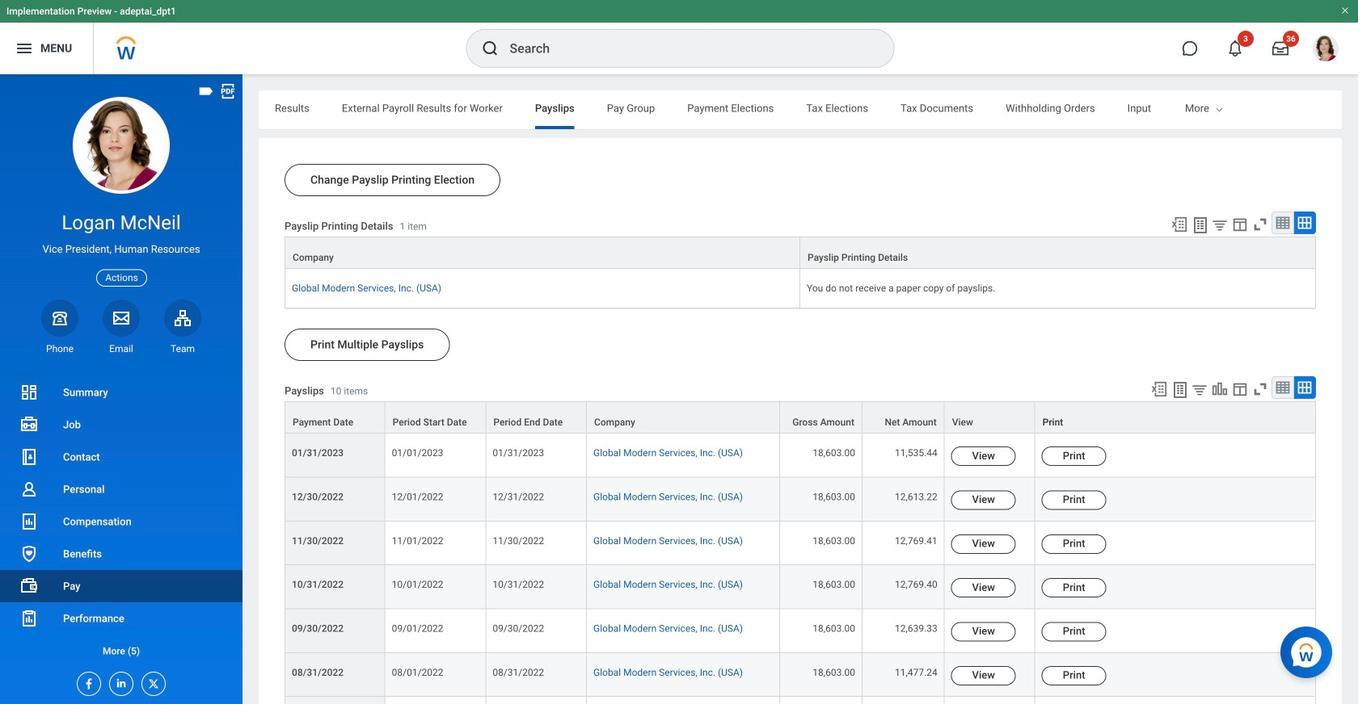 Task type: vqa. For each thing, say whether or not it's contained in the screenshot.
VIEW TEAM IMAGE
yes



Task type: describe. For each thing, give the bounding box(es) containing it.
Search Workday  search field
[[510, 31, 861, 66]]

7 cell from the left
[[1035, 698, 1316, 705]]

6 row from the top
[[285, 522, 1316, 566]]

export to excel image for export to worksheets image
[[1171, 216, 1188, 234]]

export to worksheets image
[[1191, 216, 1210, 235]]

3 cell from the left
[[587, 698, 780, 705]]

email logan mcneil element
[[103, 343, 140, 356]]

4 cell from the left
[[780, 698, 863, 705]]

toolbar for eighth row from the bottom
[[1143, 377, 1316, 402]]

table image for expand table image
[[1275, 215, 1291, 231]]

8 row from the top
[[285, 610, 1316, 654]]

linkedin image
[[110, 673, 128, 690]]

notifications large image
[[1227, 40, 1243, 57]]

benefits image
[[19, 545, 39, 564]]

performance image
[[19, 610, 39, 629]]

table image for expand table icon
[[1275, 380, 1291, 396]]

5 row from the top
[[285, 478, 1316, 522]]

select to filter grid data image
[[1191, 382, 1209, 399]]

tag image
[[197, 82, 215, 100]]

team logan mcneil element
[[164, 343, 201, 356]]

mail image
[[112, 309, 131, 328]]

1 row from the top
[[285, 237, 1316, 270]]

export to excel image for export to worksheets icon at right bottom
[[1150, 381, 1168, 399]]

compensation image
[[19, 513, 39, 532]]

personal image
[[19, 480, 39, 500]]

close environment banner image
[[1340, 6, 1350, 15]]

4 row from the top
[[285, 434, 1316, 478]]

2 row from the top
[[285, 269, 1316, 309]]

facebook image
[[78, 673, 95, 691]]

summary image
[[19, 383, 39, 403]]



Task type: locate. For each thing, give the bounding box(es) containing it.
0 vertical spatial toolbar
[[1163, 212, 1316, 237]]

export to excel image left export to worksheets image
[[1171, 216, 1188, 234]]

click to view/edit grid preferences image
[[1231, 216, 1249, 234], [1231, 381, 1249, 399]]

inbox large image
[[1272, 40, 1289, 57]]

export to worksheets image
[[1171, 381, 1190, 400]]

5 cell from the left
[[863, 698, 945, 705]]

3 row from the top
[[285, 402, 1316, 434]]

1 vertical spatial export to excel image
[[1150, 381, 1168, 399]]

list
[[0, 377, 243, 668]]

select to filter grid data image
[[1211, 217, 1229, 234]]

1 vertical spatial table image
[[1275, 380, 1291, 396]]

row
[[285, 237, 1316, 270], [285, 269, 1316, 309], [285, 402, 1316, 434], [285, 434, 1316, 478], [285, 478, 1316, 522], [285, 522, 1316, 566], [285, 566, 1316, 610], [285, 610, 1316, 654], [285, 654, 1316, 698], [285, 698, 1316, 705]]

0 vertical spatial table image
[[1275, 215, 1291, 231]]

fullscreen image
[[1251, 381, 1269, 399]]

export to excel image left export to worksheets icon at right bottom
[[1150, 381, 1168, 399]]

1 cell from the left
[[385, 698, 486, 705]]

navigation pane region
[[0, 74, 243, 705]]

view team image
[[173, 309, 192, 328]]

toolbar
[[1163, 212, 1316, 237], [1143, 377, 1316, 402]]

phone logan mcneil element
[[41, 343, 78, 356]]

0 vertical spatial click to view/edit grid preferences image
[[1231, 216, 1249, 234]]

x image
[[142, 673, 160, 691]]

expand table image
[[1297, 380, 1313, 396]]

6 cell from the left
[[945, 698, 1035, 705]]

cell
[[385, 698, 486, 705], [486, 698, 587, 705], [587, 698, 780, 705], [780, 698, 863, 705], [863, 698, 945, 705], [945, 698, 1035, 705], [1035, 698, 1316, 705]]

0 horizontal spatial export to excel image
[[1150, 381, 1168, 399]]

7 row from the top
[[285, 566, 1316, 610]]

0 vertical spatial export to excel image
[[1171, 216, 1188, 234]]

table image left expand table icon
[[1275, 380, 1291, 396]]

1 vertical spatial toolbar
[[1143, 377, 1316, 402]]

table image
[[1275, 215, 1291, 231], [1275, 380, 1291, 396]]

2 click to view/edit grid preferences image from the top
[[1231, 381, 1249, 399]]

1 click to view/edit grid preferences image from the top
[[1231, 216, 1249, 234]]

pay image
[[19, 577, 39, 597]]

1 vertical spatial click to view/edit grid preferences image
[[1231, 381, 1249, 399]]

fullscreen image
[[1251, 216, 1269, 234]]

row header
[[285, 698, 385, 705]]

2 cell from the left
[[486, 698, 587, 705]]

tab list
[[259, 91, 1358, 129]]

9 row from the top
[[285, 654, 1316, 698]]

contact image
[[19, 448, 39, 467]]

1 table image from the top
[[1275, 215, 1291, 231]]

click to view/edit grid preferences image left fullscreen icon
[[1231, 381, 1249, 399]]

view printable version (pdf) image
[[219, 82, 237, 100]]

table image left expand table image
[[1275, 215, 1291, 231]]

column header
[[285, 237, 800, 270]]

expand table image
[[1297, 215, 1313, 231]]

job image
[[19, 416, 39, 435]]

search image
[[481, 39, 500, 58]]

click to view/edit grid preferences image left fullscreen image
[[1231, 216, 1249, 234]]

toolbar for 10th row from the bottom
[[1163, 212, 1316, 237]]

10 row from the top
[[285, 698, 1316, 705]]

2 table image from the top
[[1275, 380, 1291, 396]]

justify image
[[15, 39, 34, 58]]

banner
[[0, 0, 1358, 74]]

profile logan mcneil image
[[1313, 36, 1339, 65]]

phone image
[[49, 309, 71, 328]]

export to excel image
[[1171, 216, 1188, 234], [1150, 381, 1168, 399]]

1 horizontal spatial export to excel image
[[1171, 216, 1188, 234]]



